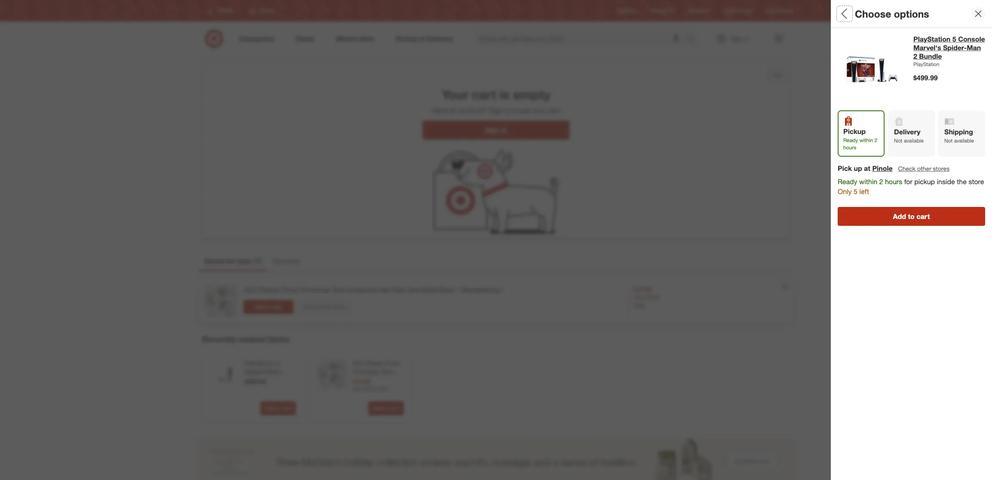 Task type: locate. For each thing, give the bounding box(es) containing it.
within down pickup
[[860, 137, 874, 144]]

$15.00 inside $10.50 reg $15.00 sale
[[645, 295, 660, 301]]

1 horizontal spatial shop similar items
[[838, 165, 911, 175]]

40ct plastic finial christmas tree ornament set - wondershop™ image
[[318, 360, 348, 390], [318, 360, 348, 390]]

sale for $10.50 reg $15.00 sale
[[634, 302, 646, 309]]

$10.50 up reg on the bottom right of page
[[634, 286, 652, 293]]

2
[[914, 52, 918, 61], [875, 137, 878, 144], [880, 178, 884, 186]]

0 horizontal spatial finial
[[281, 286, 297, 295]]

- right teal/gold/slate
[[456, 286, 459, 295]]

1 vertical spatial wondershop™
[[353, 386, 390, 393]]

add down $10.50 reg $15.00 sale
[[372, 406, 382, 412]]

1 options from the left
[[878, 8, 913, 20]]

digital for playstation 5 digital edition console playstation
[[959, 35, 980, 43]]

0 horizontal spatial 40ct
[[244, 286, 257, 295]]

40ct inside 40ct plastic finial christmas tree ornament set - wondershop™
[[353, 360, 365, 367]]

1 vertical spatial shop similar items
[[303, 304, 346, 311]]

2 horizontal spatial items
[[889, 165, 911, 175]]

1 horizontal spatial -
[[456, 286, 459, 295]]

1 horizontal spatial $399.99
[[914, 65, 939, 74]]

finial inside 40ct plastic finial christmas tree ornament set - wondershop™
[[386, 360, 400, 367]]

0 vertical spatial $399.99
[[914, 65, 939, 74]]

playstation 5 console image
[[958, 186, 993, 240]]

at
[[865, 164, 871, 173]]

0 horizontal spatial shop similar items
[[303, 304, 346, 311]]

0 vertical spatial within
[[860, 137, 874, 144]]

2 left bundle
[[914, 52, 918, 61]]

0 horizontal spatial 2
[[875, 137, 878, 144]]

1 vertical spatial plastic
[[366, 360, 384, 367]]

$10.50 inside $10.50 reg $15.00 sale
[[634, 286, 652, 293]]

weekly ad link
[[651, 7, 676, 14]]

What can we help you find? suggestions appear below search field
[[475, 29, 689, 48]]

for down check
[[905, 178, 913, 186]]

0 vertical spatial digital
[[959, 35, 980, 43]]

available inside delivery not available
[[905, 138, 925, 144]]

edition for playstation 5 digital edition console playstation
[[914, 43, 937, 52]]

1 horizontal spatial 40ct
[[353, 360, 365, 367]]

40ct up $10.50 reg $15.00 sale
[[353, 360, 365, 367]]

in
[[505, 106, 511, 115], [502, 126, 508, 135]]

items
[[889, 165, 911, 175], [333, 304, 346, 311], [268, 335, 289, 345]]

2 vertical spatial 2
[[880, 178, 884, 186]]

1 horizontal spatial playstation 5 digital edition console link
[[914, 35, 986, 52]]

0 vertical spatial tree
[[332, 286, 345, 295]]

0 vertical spatial for
[[905, 178, 913, 186]]

plastic down )
[[259, 286, 279, 295]]

hours down 'pinole' button
[[886, 178, 903, 186]]

1 vertical spatial for
[[226, 257, 235, 266]]

add up viewed in the left bottom of the page
[[255, 304, 265, 311]]

1 horizontal spatial digital
[[959, 35, 980, 43]]

edition inside the playstation 5 digital edition console playstation
[[914, 43, 937, 52]]

hours
[[844, 145, 857, 151], [886, 178, 903, 186]]

5 inside ready within 2 hours for pickup inside the store only 5 left
[[854, 188, 858, 196]]

add to cart down ready within 2 hours for pickup inside the store only 5 left
[[894, 213, 931, 221]]

plastic inside 40ct plastic finial christmas tree ornament set - wondershop™
[[366, 360, 384, 367]]

hours inside pickup ready within 2 hours
[[844, 145, 857, 151]]

ornament inside "40ct plastic finial christmas tree ornament set pale teal/gold/slate - wondershop™" link
[[347, 286, 378, 295]]

1 horizontal spatial christmas
[[353, 369, 380, 376]]

console
[[959, 35, 986, 43], [939, 43, 966, 52], [245, 377, 267, 385]]

console for playstation 5 digital edition console
[[245, 377, 267, 385]]

ad
[[669, 7, 676, 14]]

sign inside sign in button
[[485, 126, 500, 135]]

$15.00
[[645, 295, 660, 301], [362, 386, 377, 393]]

empty
[[513, 87, 551, 102]]

add to cart button down playstation 5 digital edition console
[[261, 402, 296, 416]]

ornament left pale
[[347, 286, 378, 295]]

pickup ready within 2 hours
[[844, 127, 878, 151]]

add to cart up viewed in the left bottom of the page
[[255, 304, 283, 311]]

similar inside button
[[317, 304, 331, 311]]

digital
[[959, 35, 980, 43], [245, 369, 262, 376]]

add to cart button up viewed in the left bottom of the page
[[244, 301, 294, 314]]

1 vertical spatial similar
[[317, 304, 331, 311]]

1 horizontal spatial $15.00
[[645, 295, 660, 301]]

not inside delivery not available
[[895, 138, 903, 144]]

sale inside $10.50 reg $15.00 sale
[[379, 386, 389, 393]]

sale for $10.50 reg $15.00 sale
[[379, 386, 389, 393]]

sale down reg on the bottom right of page
[[634, 302, 646, 309]]

similar
[[861, 165, 887, 175], [317, 304, 331, 311]]

0 vertical spatial shop similar items
[[838, 165, 911, 175]]

0 horizontal spatial shop
[[303, 304, 315, 311]]

stores
[[934, 165, 950, 173]]

to inside your cart is empty have an account? sign in to see your cart
[[512, 106, 519, 115]]

1 vertical spatial items
[[333, 304, 346, 311]]

0 vertical spatial christmas
[[299, 286, 331, 295]]

choose options dialog
[[832, 0, 993, 481], [832, 0, 993, 481]]

0 vertical spatial playstation 5 digital edition console link
[[914, 35, 986, 52]]

1 vertical spatial christmas
[[353, 369, 380, 376]]

sale
[[634, 302, 646, 309], [379, 386, 389, 393]]

1 vertical spatial in
[[502, 126, 508, 135]]

ornament for -
[[353, 377, 380, 385]]

0 horizontal spatial christmas
[[299, 286, 331, 295]]

0 vertical spatial finial
[[281, 286, 297, 295]]

ornament inside 40ct plastic finial christmas tree ornament set - wondershop™
[[353, 377, 380, 385]]

edition for playstation 5 digital edition console
[[263, 369, 282, 376]]

sale right reg
[[379, 386, 389, 393]]

2 down stock
[[875, 137, 878, 144]]

0 vertical spatial 40ct
[[244, 286, 257, 295]]

1 horizontal spatial wondershop™
[[461, 286, 504, 295]]

digital inside playstation 5 digital edition console
[[245, 369, 262, 376]]

to down playstation 5 digital edition console
[[276, 406, 281, 412]]

0 vertical spatial ornament
[[347, 286, 378, 295]]

0 horizontal spatial items
[[268, 335, 289, 345]]

5 inside playstation 5 digital edition console
[[277, 360, 280, 367]]

playstation for playstation 5 console marvel's spider-man 2 bundle playstation
[[914, 35, 951, 43]]

available down the "delivery"
[[905, 138, 925, 144]]

0 vertical spatial 2
[[914, 52, 918, 61]]

within up left
[[860, 178, 878, 186]]

1 vertical spatial digital
[[245, 369, 262, 376]]

40ct plastic finial christmas tree ornament set pale teal/gold/slate - wondershop™ link
[[244, 286, 504, 295]]

$15.00 for $10.50 reg $15.00 sale
[[362, 386, 377, 393]]

available inside shipping not available
[[955, 138, 975, 144]]

for left the later
[[226, 257, 235, 266]]

1 horizontal spatial 2
[[880, 178, 884, 186]]

to
[[512, 106, 519, 115], [909, 136, 915, 144], [909, 213, 915, 221], [266, 304, 271, 311], [276, 406, 281, 412], [384, 406, 389, 412]]

1 vertical spatial ready
[[838, 178, 858, 186]]

see
[[520, 106, 532, 115]]

tree inside "list item"
[[332, 286, 345, 295]]

playstation
[[914, 35, 951, 43], [914, 35, 951, 43], [914, 52, 940, 59], [914, 61, 940, 68], [245, 360, 275, 367]]

playstation 5 console marvel's spider-man 2 bundle playstation
[[914, 35, 986, 68]]

add
[[894, 136, 907, 144], [894, 213, 907, 221], [255, 304, 265, 311], [264, 406, 274, 412], [372, 406, 382, 412]]

0 vertical spatial items
[[889, 165, 911, 175]]

0 horizontal spatial $15.00
[[362, 386, 377, 393]]

0 horizontal spatial $10.50
[[353, 379, 371, 386]]

2 within from the top
[[860, 178, 878, 186]]

ready inside pickup ready within 2 hours
[[844, 137, 859, 144]]

2 not from the left
[[945, 138, 953, 144]]

0 vertical spatial $15.00
[[645, 295, 660, 301]]

1 vertical spatial 2
[[875, 137, 878, 144]]

0 vertical spatial sale
[[634, 302, 646, 309]]

hours down pickup
[[844, 145, 857, 151]]

1 vertical spatial hours
[[886, 178, 903, 186]]

0 horizontal spatial sale
[[379, 386, 389, 393]]

2 inside pickup ready within 2 hours
[[875, 137, 878, 144]]

0 vertical spatial wondershop™
[[461, 286, 504, 295]]

1 vertical spatial playstation 5 digital edition console link
[[245, 360, 294, 385]]

plastic inside "list item"
[[259, 286, 279, 295]]

finial up $10.50 reg $15.00 sale
[[386, 360, 400, 367]]

1 horizontal spatial items
[[333, 304, 346, 311]]

5 for playstation 5 digital edition console playstation
[[953, 35, 957, 43]]

(
[[254, 257, 256, 266]]

2 horizontal spatial 2
[[914, 52, 918, 61]]

0 horizontal spatial tree
[[332, 286, 345, 295]]

for
[[905, 178, 913, 186], [226, 257, 235, 266]]

advertisement region
[[195, 437, 798, 481]]

0 vertical spatial $10.50
[[634, 286, 652, 293]]

finial inside "list item"
[[281, 286, 297, 295]]

plastic up $10.50 reg $15.00 sale
[[366, 360, 384, 367]]

0 horizontal spatial similar
[[317, 304, 331, 311]]

in down your cart is empty have an account? sign in to see your cart
[[502, 126, 508, 135]]

1 vertical spatial sale
[[379, 386, 389, 393]]

sale inside $10.50 reg $15.00 sale
[[634, 302, 646, 309]]

not down shipping in the top right of the page
[[945, 138, 953, 144]]

5 inside the playstation 5 digital edition console playstation
[[953, 35, 957, 43]]

0 horizontal spatial edition
[[263, 369, 282, 376]]

0 vertical spatial ready
[[844, 137, 859, 144]]

empty cart bullseye image
[[432, 145, 561, 238]]

your
[[442, 87, 469, 102]]

choose options
[[838, 8, 913, 20], [856, 8, 930, 20]]

within
[[860, 137, 874, 144], [860, 178, 878, 186]]

ornament
[[347, 286, 378, 295], [353, 377, 380, 385]]

0 horizontal spatial available
[[905, 138, 925, 144]]

1
[[256, 257, 260, 266]]

2 inside playstation 5 console marvel's spider-man 2 bundle playstation
[[914, 52, 918, 61]]

plastic for 40ct plastic finial christmas tree ornament set pale teal/gold/slate - wondershop™
[[259, 286, 279, 295]]

0 vertical spatial in
[[505, 106, 511, 115]]

$10.50 reg $15.00 sale
[[634, 286, 660, 309]]

playstation 5 digital edition console link
[[914, 35, 986, 52], [245, 360, 294, 385]]

saved
[[204, 257, 224, 266]]

playstation for playstation 5 digital edition console
[[245, 360, 275, 367]]

set
[[380, 286, 390, 295], [381, 377, 391, 385]]

$15.00 right reg
[[362, 386, 377, 393]]

shop similar items
[[838, 165, 911, 175], [303, 304, 346, 311]]

finial down favorites "link"
[[281, 286, 297, 295]]

1 vertical spatial shop
[[303, 304, 315, 311]]

ready up only
[[838, 178, 858, 186]]

0 vertical spatial hours
[[844, 145, 857, 151]]

other
[[918, 165, 932, 173]]

1 horizontal spatial hours
[[886, 178, 903, 186]]

0 vertical spatial set
[[380, 286, 390, 295]]

sign down account?
[[485, 126, 500, 135]]

pick up at pinole
[[838, 164, 893, 173]]

available down shipping in the top right of the page
[[955, 138, 975, 144]]

set inside "list item"
[[380, 286, 390, 295]]

shop similar items inside shop similar items button
[[303, 304, 346, 311]]

cart
[[472, 87, 497, 102], [549, 106, 561, 115], [917, 136, 931, 144], [917, 213, 931, 221], [272, 304, 283, 311], [282, 406, 292, 412], [390, 406, 400, 412]]

$399.99 down bundle
[[914, 65, 939, 74]]

playstation 5 console marvel's spider-man 2 bundle link
[[914, 35, 986, 61]]

1 vertical spatial -
[[392, 377, 395, 385]]

1 vertical spatial sign
[[485, 126, 500, 135]]

in inside your cart is empty have an account? sign in to see your cart
[[505, 106, 511, 115]]

finial for 40ct plastic finial christmas tree ornament set pale teal/gold/slate - wondershop™
[[281, 286, 297, 295]]

digital inside the playstation 5 digital edition console playstation
[[959, 35, 980, 43]]

$10.50 up reg
[[353, 379, 371, 386]]

wondershop™
[[461, 286, 504, 295], [353, 386, 390, 393]]

ready inside ready within 2 hours for pickup inside the store only 5 left
[[838, 178, 858, 186]]

0 horizontal spatial playstation 5 digital edition console link
[[245, 360, 294, 385]]

items right viewed in the left bottom of the page
[[268, 335, 289, 345]]

$399.99 inside $399.99 add to cart
[[245, 379, 266, 386]]

$399.99 down viewed in the left bottom of the page
[[245, 379, 266, 386]]

check other stores button
[[899, 164, 951, 174]]

$10.50 reg $15.00 sale
[[353, 379, 389, 393]]

1 vertical spatial tree
[[382, 369, 393, 376]]

2 down 'pinole' button
[[880, 178, 884, 186]]

available
[[905, 138, 925, 144], [955, 138, 975, 144]]

ornament for pale
[[347, 286, 378, 295]]

in down is
[[505, 106, 511, 115]]

within inside pickup ready within 2 hours
[[860, 137, 874, 144]]

0 horizontal spatial wondershop™
[[353, 386, 390, 393]]

shop
[[838, 165, 859, 175], [303, 304, 315, 311]]

1 vertical spatial finial
[[386, 360, 400, 367]]

circle
[[739, 7, 753, 14]]

$15.00 for $10.50 reg $15.00 sale
[[645, 295, 660, 301]]

console inside playstation 5 digital edition console
[[245, 377, 267, 385]]

sign down is
[[490, 106, 503, 115]]

1 within from the top
[[860, 137, 874, 144]]

add to cart button down ready within 2 hours for pickup inside the store only 5 left
[[838, 207, 986, 226]]

to down $10.50 reg $15.00 sale
[[384, 406, 389, 412]]

40ct down (
[[244, 286, 257, 295]]

items up ready within 2 hours for pickup inside the store only 5 left
[[889, 165, 911, 175]]

your
[[533, 106, 547, 115]]

40ct inside "list item"
[[244, 286, 257, 295]]

0 horizontal spatial -
[[392, 377, 395, 385]]

tree inside 40ct plastic finial christmas tree ornament set - wondershop™
[[382, 369, 393, 376]]

set inside 40ct plastic finial christmas tree ornament set - wondershop™
[[381, 377, 391, 385]]

console inside the playstation 5 digital edition console playstation
[[939, 43, 966, 52]]

for inside ready within 2 hours for pickup inside the store only 5 left
[[905, 178, 913, 186]]

1 horizontal spatial plastic
[[366, 360, 384, 367]]

playstation 5 digital edition console image
[[838, 35, 907, 104], [210, 360, 240, 390], [210, 360, 240, 390]]

2 inside ready within 2 hours for pickup inside the store only 5 left
[[880, 178, 884, 186]]

1 vertical spatial $10.50
[[353, 379, 371, 386]]

0 vertical spatial sign
[[490, 106, 503, 115]]

wondershop™ inside 40ct plastic finial christmas tree ornament set - wondershop™
[[353, 386, 390, 393]]

search button
[[683, 29, 703, 50]]

add to cart
[[894, 136, 931, 144], [894, 213, 931, 221], [255, 304, 283, 311], [372, 406, 400, 412]]

ready down pickup
[[844, 137, 859, 144]]

christmas up shop similar items button
[[299, 286, 331, 295]]

1 horizontal spatial edition
[[914, 43, 937, 52]]

1 horizontal spatial tree
[[382, 369, 393, 376]]

tree up shop similar items button
[[332, 286, 345, 295]]

tree
[[332, 286, 345, 295], [382, 369, 393, 376]]

1 horizontal spatial not
[[945, 138, 953, 144]]

recently viewed items
[[202, 335, 289, 345]]

find
[[766, 7, 776, 14]]

$10.50 inside $10.50 reg $15.00 sale
[[353, 379, 371, 386]]

account?
[[459, 106, 488, 115]]

christmas up $10.50 reg $15.00 sale
[[353, 369, 380, 376]]

0 horizontal spatial plastic
[[259, 286, 279, 295]]

0 horizontal spatial hours
[[844, 145, 857, 151]]

to up recently viewed items
[[266, 304, 271, 311]]

1 horizontal spatial for
[[905, 178, 913, 186]]

$399.99 add to cart
[[245, 379, 292, 412]]

console inside playstation 5 console marvel's spider-man 2 bundle playstation
[[959, 35, 986, 43]]

not inside shipping not available
[[945, 138, 953, 144]]

0 horizontal spatial not
[[895, 138, 903, 144]]

1 vertical spatial $399.99
[[245, 379, 266, 386]]

1 choose options from the left
[[838, 8, 913, 20]]

0 horizontal spatial digital
[[245, 369, 262, 376]]

1 horizontal spatial sale
[[634, 302, 646, 309]]

wondershop™ inside "40ct plastic finial christmas tree ornament set pale teal/gold/slate - wondershop™" link
[[461, 286, 504, 295]]

not for shipping
[[945, 138, 953, 144]]

add to cart button
[[838, 131, 986, 150], [838, 207, 986, 226], [244, 301, 294, 314], [261, 402, 296, 416], [369, 402, 404, 416]]

1 horizontal spatial shop
[[838, 165, 859, 175]]

$15.00 inside $10.50 reg $15.00 sale
[[362, 386, 377, 393]]

finial for 40ct plastic finial christmas tree ornament set - wondershop™
[[386, 360, 400, 367]]

5 inside playstation 5 console marvel's spider-man 2 bundle playstation
[[953, 35, 957, 43]]

0 vertical spatial edition
[[914, 43, 937, 52]]

1 available from the left
[[905, 138, 925, 144]]

1 horizontal spatial $10.50
[[634, 286, 652, 293]]

out of stock
[[838, 111, 879, 120]]

2 choose options from the left
[[856, 8, 930, 20]]

to left see
[[512, 106, 519, 115]]

40ct
[[244, 286, 257, 295], [353, 360, 365, 367]]

options
[[878, 8, 913, 20], [895, 8, 930, 20]]

1 horizontal spatial available
[[955, 138, 975, 144]]

0 vertical spatial plastic
[[259, 286, 279, 295]]

items down "40ct plastic finial christmas tree ornament set pale teal/gold/slate - wondershop™" link
[[333, 304, 346, 311]]

finial
[[281, 286, 297, 295], [386, 360, 400, 367]]

5
[[953, 35, 957, 43], [953, 35, 957, 43], [854, 188, 858, 196], [277, 360, 280, 367]]

tree up $10.50 reg $15.00 sale
[[382, 369, 393, 376]]

1 vertical spatial within
[[860, 178, 878, 186]]

christmas inside 40ct plastic finial christmas tree ornament set - wondershop™
[[353, 369, 380, 376]]

- inside "list item"
[[456, 286, 459, 295]]

1 horizontal spatial finial
[[386, 360, 400, 367]]

christmas inside "list item"
[[299, 286, 331, 295]]

1 not from the left
[[895, 138, 903, 144]]

$399.99
[[914, 65, 939, 74], [245, 379, 266, 386]]

playstation inside playstation 5 digital edition console
[[245, 360, 275, 367]]

spider-
[[944, 43, 968, 52]]

$15.00 right reg on the bottom right of page
[[645, 295, 660, 301]]

ornament up reg
[[353, 377, 380, 385]]

0 vertical spatial -
[[456, 286, 459, 295]]

add down playstation 5 digital edition console
[[264, 406, 274, 412]]

1 horizontal spatial similar
[[861, 165, 887, 175]]

- right $10.50 reg $15.00 sale
[[392, 377, 395, 385]]

0 horizontal spatial $399.99
[[245, 379, 266, 386]]

edition inside playstation 5 digital edition console
[[263, 369, 282, 376]]

weekly
[[651, 7, 668, 14]]

2 available from the left
[[955, 138, 975, 144]]

plastic
[[259, 286, 279, 295], [366, 360, 384, 367]]

1 vertical spatial edition
[[263, 369, 282, 376]]

of
[[852, 111, 859, 120]]

choose
[[838, 8, 875, 20], [856, 8, 892, 20]]

redcard
[[689, 7, 710, 14]]

1 vertical spatial ornament
[[353, 377, 380, 385]]

christmas
[[299, 286, 331, 295], [353, 369, 380, 376]]

not down the "delivery"
[[895, 138, 903, 144]]

playstation 5 digital edition console link for playstation
[[914, 35, 986, 52]]



Task type: describe. For each thing, give the bounding box(es) containing it.
- inside 40ct plastic finial christmas tree ornament set - wondershop™
[[392, 377, 395, 385]]

playstation 5 digital edition console playstation
[[914, 35, 980, 59]]

not for delivery
[[895, 138, 903, 144]]

shop inside button
[[303, 304, 315, 311]]

to inside 40ct plastic finial christmas tree ornament set pale teal/gold/slate - wondershop™ "list item"
[[266, 304, 271, 311]]

delivery not available
[[895, 128, 925, 144]]

$10.50 for $10.50 reg $15.00 sale
[[353, 379, 371, 386]]

playstation 5 digital edition console link for $399.99
[[245, 360, 294, 385]]

find stores link
[[766, 7, 792, 14]]

store
[[969, 178, 985, 186]]

5 for playstation 5 console marvel's spider-man 2 bundle playstation
[[953, 35, 957, 43]]

teal/gold/slate
[[407, 286, 454, 295]]

40ct for 40ct plastic finial christmas tree ornament set - wondershop™
[[353, 360, 365, 367]]

stock
[[861, 111, 879, 120]]

playstation 5 console marvel's spider-man 2 bundle image
[[840, 186, 894, 240]]

playstation 5 digital edition console image for $399.99
[[210, 360, 240, 390]]

later
[[237, 257, 252, 266]]

shipping not available
[[945, 128, 975, 144]]

available for delivery
[[905, 138, 925, 144]]

2 choose from the left
[[856, 8, 892, 20]]

cart inside 40ct plastic finial christmas tree ornament set pale teal/gold/slate - wondershop™ "list item"
[[272, 304, 283, 311]]

registry
[[618, 7, 637, 14]]

favorites link
[[267, 253, 305, 271]]

the
[[958, 178, 968, 186]]

only
[[838, 188, 853, 196]]

find stores
[[766, 7, 792, 14]]

help
[[773, 71, 783, 78]]

recently
[[202, 335, 236, 345]]

add down ready within 2 hours for pickup inside the store only 5 left
[[894, 213, 907, 221]]

in inside button
[[502, 126, 508, 135]]

your cart is empty have an account? sign in to see your cart
[[432, 87, 561, 115]]

pickup
[[915, 178, 936, 186]]

pickup
[[844, 127, 866, 136]]

add to cart down $10.50 reg $15.00 sale
[[372, 406, 400, 412]]

saved for later ( 1 )
[[204, 257, 262, 266]]

redcard link
[[689, 7, 710, 14]]

to up check
[[909, 136, 915, 144]]

check
[[899, 165, 916, 173]]

sign inside your cart is empty have an account? sign in to see your cart
[[490, 106, 503, 115]]

an
[[450, 106, 457, 115]]

set for -
[[381, 377, 391, 385]]

available for shipping
[[955, 138, 975, 144]]

up
[[855, 164, 863, 173]]

console for playstation 5 digital edition console playstation
[[939, 43, 966, 52]]

$499.99
[[914, 74, 939, 82]]

40ct plastic finial christmas tree ornament set - wondershop™ link
[[353, 360, 402, 393]]

2 options from the left
[[895, 8, 930, 20]]

to down ready within 2 hours for pickup inside the store only 5 left
[[909, 213, 915, 221]]

add up check
[[894, 136, 907, 144]]

add to cart up check
[[894, 136, 931, 144]]

)
[[260, 257, 262, 266]]

items inside shop similar items button
[[333, 304, 346, 311]]

0 vertical spatial shop
[[838, 165, 859, 175]]

sign in button
[[423, 121, 570, 140]]

5 for playstation 5 digital edition console
[[277, 360, 280, 367]]

man
[[968, 43, 982, 52]]

$399.99 for $399.99 add to cart
[[245, 379, 266, 386]]

plastic for 40ct plastic finial christmas tree ornament set - wondershop™
[[366, 360, 384, 367]]

stores
[[778, 7, 792, 14]]

favorites
[[272, 257, 300, 266]]

pale
[[392, 286, 406, 295]]

search
[[683, 35, 703, 44]]

cart inside $399.99 add to cart
[[282, 406, 292, 412]]

target circle
[[724, 7, 753, 14]]

sign in
[[485, 126, 508, 135]]

hours inside ready within 2 hours for pickup inside the store only 5 left
[[886, 178, 903, 186]]

0 horizontal spatial for
[[226, 257, 235, 266]]

christmas for 40ct plastic finial christmas tree ornament set pale teal/gold/slate - wondershop™
[[299, 286, 331, 295]]

target
[[724, 7, 738, 14]]

$10.50 for $10.50 reg $15.00 sale
[[634, 286, 652, 293]]

add inside 40ct plastic finial christmas tree ornament set pale teal/gold/slate - wondershop™ "list item"
[[255, 304, 265, 311]]

is
[[500, 87, 510, 102]]

target circle link
[[724, 7, 753, 14]]

pick
[[838, 164, 853, 173]]

reg
[[353, 386, 360, 393]]

2 vertical spatial items
[[268, 335, 289, 345]]

playstation 5 digital edition console image for shop similar items
[[838, 35, 907, 104]]

bundle
[[920, 52, 943, 61]]

left
[[860, 188, 870, 196]]

shipping
[[945, 128, 974, 136]]

pinole
[[873, 164, 893, 173]]

1 choose from the left
[[838, 8, 875, 20]]

have
[[432, 106, 448, 115]]

help button
[[769, 68, 787, 82]]

playstation for playstation 5 digital edition console playstation
[[914, 35, 951, 43]]

reg
[[634, 295, 643, 301]]

christmas for 40ct plastic finial christmas tree ornament set - wondershop™
[[353, 369, 380, 376]]

40ct plastic finial christmas tree ornament set pale teal/gold/slate - wondershop™ list item
[[199, 279, 794, 323]]

out
[[838, 111, 850, 120]]

add to cart inside 40ct plastic finial christmas tree ornament set pale teal/gold/slate - wondershop™ "list item"
[[255, 304, 283, 311]]

check other stores
[[899, 165, 950, 173]]

weekly ad
[[651, 7, 676, 14]]

40ct plastic finial christmas tree ornament set pale teal/gold/slate - wondershop™
[[244, 286, 504, 295]]

delivery
[[895, 128, 921, 136]]

tree for -
[[382, 369, 393, 376]]

set for pale
[[380, 286, 390, 295]]

add to cart button down $10.50 reg $15.00 sale
[[369, 402, 404, 416]]

to inside $399.99 add to cart
[[276, 406, 281, 412]]

within inside ready within 2 hours for pickup inside the store only 5 left
[[860, 178, 878, 186]]

marvel's
[[914, 43, 942, 52]]

40ct for 40ct plastic finial christmas tree ornament set pale teal/gold/slate - wondershop™
[[244, 286, 257, 295]]

playstation 5 digital edition console
[[245, 360, 282, 385]]

ready within 2 hours for pickup inside the store only 5 left
[[838, 178, 985, 196]]

pinole button
[[873, 164, 893, 174]]

tree for pale
[[332, 286, 345, 295]]

add to cart button up check
[[838, 131, 986, 150]]

shop similar items button
[[299, 301, 349, 314]]

$399.99 for $399.99
[[914, 65, 939, 74]]

playstation 5 console marvel's spider-man 2 bundle (slim) image
[[899, 186, 953, 240]]

40ct plastic finial christmas tree ornament set pale teal/gold/slate - wondershop&#8482; image
[[204, 284, 238, 318]]

digital for playstation 5 digital edition console
[[245, 369, 262, 376]]

inside
[[938, 178, 956, 186]]

40ct plastic finial christmas tree ornament set - wondershop™
[[353, 360, 400, 393]]

playstation 5 console marvel&#39;s spider-man 2 bundle image
[[838, 35, 907, 104]]

add inside $399.99 add to cart
[[264, 406, 274, 412]]

viewed
[[238, 335, 266, 345]]

0 vertical spatial similar
[[861, 165, 887, 175]]

registry link
[[618, 7, 637, 14]]



Task type: vqa. For each thing, say whether or not it's contained in the screenshot.
the '2pk/50ct'
no



